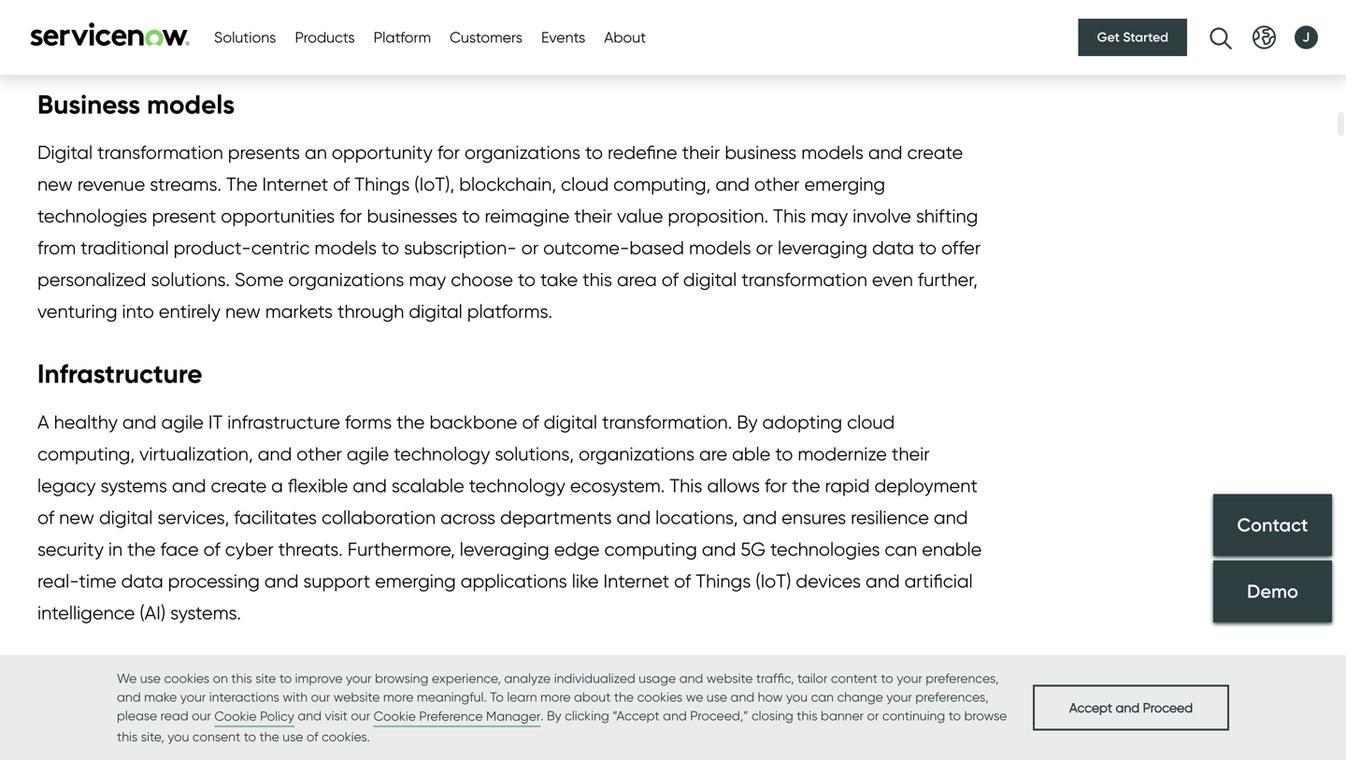 Task type: describe. For each thing, give the bounding box(es) containing it.
the right the forms at the left of page
[[397, 411, 425, 434]]

digital up right on the bottom right
[[874, 713, 928, 735]]

emerging inside the digital transformation presents an opportunity for organizations to redefine their business models and create new revenue streams. the internet of things (iot), blockchain, cloud computing, and other emerging technologies present opportunities for businesses to reimagine their value proposition. this may involve shifting from traditional product-centric models to subscription- or outcome-based models or leveraging data to offer personalized solutions. some organizations may choose to take this area of digital transformation even further, venturing into entirely new markets through digital platforms.
[[805, 173, 886, 196]]

content
[[831, 671, 878, 687]]

data has become the lifeblood of modern organizations, and leveraging it effectively is critical for digital transformation success. but this area of digital transformation extends well beyond simply using the right tools
[[37, 713, 977, 760]]

2 more from the left
[[541, 689, 571, 705]]

customers button
[[450, 26, 523, 49]]

this for infrastructure
[[670, 475, 703, 497]]

make
[[144, 689, 177, 705]]

(iot),
[[415, 173, 455, 196]]

enable
[[922, 538, 982, 561]]

of right policy
[[309, 713, 326, 735]]

0 horizontal spatial or
[[522, 237, 539, 259]]

of down modern
[[356, 744, 373, 760]]

leveraging inside 'data has become the lifeblood of modern organizations, and leveraging it effectively is critical for digital transformation success. but this area of digital transformation extends well beyond simply using the right tools'
[[566, 713, 655, 735]]

ecosystem.
[[570, 475, 665, 497]]

ensures
[[782, 507, 847, 529]]

effectively
[[676, 713, 763, 735]]

products
[[295, 28, 355, 46]]

healthy
[[54, 411, 118, 434]]

please
[[117, 708, 157, 724]]

1 cookie from the left
[[214, 708, 257, 724]]

modernize
[[798, 443, 887, 465]]

the inside we use cookies on this site to improve your browsing experience, analyze individualized usage and website traffic, tailor content to your preferences, and make your interactions with our website more meaningful. to learn more about the cookies we use and how you can change your preferences, please read our
[[614, 689, 634, 705]]

1 horizontal spatial or
[[756, 237, 773, 259]]

some
[[235, 269, 284, 291]]

this right is
[[797, 708, 818, 724]]

digital down cookie policy and visit our cookie preference manager
[[378, 744, 431, 760]]

this inside 'data has become the lifeblood of modern organizations, and leveraging it effectively is critical for digital transformation success. but this area of digital transformation extends well beyond simply using the right tools'
[[277, 744, 307, 760]]

0 vertical spatial use
[[140, 671, 161, 687]]

transformation down manager
[[436, 744, 562, 760]]

started
[[1124, 29, 1169, 45]]

are
[[700, 443, 728, 465]]

business
[[725, 141, 797, 164]]

browsing
[[375, 671, 429, 687]]

this inside we use cookies on this site to improve your browsing experience, analyze individualized usage and website traffic, tailor content to your preferences, and make your interactions with our website more meaningful. to learn more about the cookies we use and how you can change your preferences, please read our
[[231, 671, 252, 687]]

servicenow image
[[28, 22, 192, 46]]

of up solutions,
[[522, 411, 539, 434]]

this inside the digital transformation presents an opportunity for organizations to redefine their business models and create new revenue streams. the internet of things (iot), blockchain, cloud computing, and other emerging technologies present opportunities for businesses to reimagine their value proposition. this may involve shifting from traditional product-centric models to subscription- or outcome-based models or leveraging data to offer personalized solutions. some organizations may choose to take this area of digital transformation even further, venturing into entirely new markets through digital platforms.
[[583, 269, 613, 291]]

the inside . by clicking "accept and proceed," closing this banner or continuing to browse this site, you consent to the use of cookies.
[[260, 729, 279, 745]]

0 vertical spatial technology
[[394, 443, 490, 465]]

simply
[[747, 744, 800, 760]]

use inside . by clicking "accept and proceed," closing this banner or continuing to browse this site, you consent to the use of cookies.
[[283, 729, 303, 745]]

redefine
[[608, 141, 678, 164]]

cloud inside the digital transformation presents an opportunity for organizations to redefine their business models and create new revenue streams. the internet of things (iot), blockchain, cloud computing, and other emerging technologies present opportunities for businesses to reimagine their value proposition. this may involve shifting from traditional product-centric models to subscription- or outcome-based models or leveraging data to offer personalized solutions. some organizations may choose to take this area of digital transformation even further, venturing into entirely new markets through digital platforms.
[[561, 173, 609, 196]]

can inside we use cookies on this site to improve your browsing experience, analyze individualized usage and website traffic, tailor content to your preferences, and make your interactions with our website more meaningful. to learn more about the cookies we use and how you can change your preferences, please read our
[[811, 689, 834, 705]]

for inside 'data has become the lifeblood of modern organizations, and leveraging it effectively is critical for digital transformation success. but this area of digital transformation extends well beyond simply using the right tools'
[[847, 713, 869, 735]]

models right centric at the left top of the page
[[315, 237, 377, 259]]

information
[[37, 659, 178, 692]]

1 vertical spatial use
[[707, 689, 728, 705]]

1 more from the left
[[383, 689, 414, 705]]

it
[[660, 713, 671, 735]]

we use cookies on this site to improve your browsing experience, analyze individualized usage and website traffic, tailor content to your preferences, and make your interactions with our website more meaningful. to learn more about the cookies we use and how you can change your preferences, please read our
[[117, 671, 999, 724]]

to down cookie policy link
[[244, 729, 256, 745]]

the up success. at the bottom left
[[197, 713, 225, 735]]

streams.
[[150, 173, 222, 196]]

to right content
[[881, 671, 894, 687]]

site
[[256, 671, 276, 687]]

to left redefine
[[585, 141, 603, 164]]

forms
[[345, 411, 392, 434]]

platform button
[[374, 26, 431, 49]]

real-
[[37, 570, 79, 593]]

0 vertical spatial new
[[37, 173, 73, 196]]

further,
[[918, 269, 978, 291]]

transformation up streams.
[[97, 141, 223, 164]]

digital down systems
[[99, 507, 153, 529]]

interactions
[[209, 689, 280, 705]]

subscription-
[[404, 237, 517, 259]]

read
[[161, 708, 189, 724]]

value
[[617, 205, 664, 227]]

about
[[604, 28, 646, 46]]

can inside a healthy and agile it infrastructure forms the backbone of digital transformation. by adopting cloud computing, virtualization, and other agile technology solutions, organizations are able to modernize their legacy systems and create a flexible and scalable technology ecosystem. this allows for the rapid deployment of new digital services, facilitates collaboration across departments and locations, and ensures resilience and security in the face of cyber threats. furthermore, leveraging edge computing and 5g technologies can enable real-time data processing and support emerging applications like internet of things (iot) devices and artificial intelligence (ai) systems.
[[885, 538, 918, 561]]

transformation down has
[[37, 744, 163, 760]]

events button
[[541, 26, 586, 49]]

for left businesses
[[340, 205, 362, 227]]

you inside we use cookies on this site to improve your browsing experience, analyze individualized usage and website traffic, tailor content to your preferences, and make your interactions with our website more meaningful. to learn more about the cookies we use and how you can change your preferences, please read our
[[787, 689, 808, 705]]

platform
[[374, 28, 431, 46]]

1 vertical spatial preferences,
[[916, 689, 989, 705]]

modern
[[331, 713, 397, 735]]

furthermore,
[[348, 538, 455, 561]]

traffic,
[[757, 671, 795, 687]]

cloud inside a healthy and agile it infrastructure forms the backbone of digital transformation. by adopting cloud computing, virtualization, and other agile technology solutions, organizations are able to modernize their legacy systems and create a flexible and scalable technology ecosystem. this allows for the rapid deployment of new digital services, facilitates collaboration across departments and locations, and ensures resilience and security in the face of cyber threats. furthermore, leveraging edge computing and 5g technologies can enable real-time data processing and support emerging applications like internet of things (iot) devices and artificial intelligence (ai) systems.
[[847, 411, 895, 434]]

time
[[79, 570, 117, 593]]

backbone
[[430, 411, 518, 434]]

of down computing
[[674, 570, 691, 593]]

0 vertical spatial organizations
[[465, 141, 581, 164]]

deployment
[[875, 475, 978, 497]]

a healthy and agile it infrastructure forms the backbone of digital transformation. by adopting cloud computing, virtualization, and other agile technology solutions, organizations are able to modernize their legacy systems and create a flexible and scalable technology ecosystem. this allows for the rapid deployment of new digital services, facilitates collaboration across departments and locations, and ensures resilience and security in the face of cyber threats. furthermore, leveraging edge computing and 5g technologies can enable real-time data processing and support emerging applications like internet of things (iot) devices and artificial intelligence (ai) systems.
[[37, 411, 982, 624]]

(iot)
[[756, 570, 792, 593]]

things inside the digital transformation presents an opportunity for organizations to redefine their business models and create new revenue streams. the internet of things (iot), blockchain, cloud computing, and other emerging technologies present opportunities for businesses to reimagine their value proposition. this may involve shifting from traditional product-centric models to subscription- or outcome-based models or leveraging data to offer personalized solutions. some organizations may choose to take this area of digital transformation even further, venturing into entirely new markets through digital platforms.
[[355, 173, 410, 196]]

policy
[[260, 708, 295, 724]]

tailor
[[798, 671, 828, 687]]

we
[[117, 671, 137, 687]]

organizations inside a healthy and agile it infrastructure forms the backbone of digital transformation. by adopting cloud computing, virtualization, and other agile technology solutions, organizations are able to modernize their legacy systems and create a flexible and scalable technology ecosystem. this allows for the rapid deployment of new digital services, facilitates collaboration across departments and locations, and ensures resilience and security in the face of cyber threats. furthermore, leveraging edge computing and 5g technologies can enable real-time data processing and support emerging applications like internet of things (iot) devices and artificial intelligence (ai) systems.
[[579, 443, 695, 465]]

lifeblood
[[230, 713, 305, 735]]

closing
[[752, 708, 794, 724]]

businesses
[[367, 205, 458, 227]]

new inside a healthy and agile it infrastructure forms the backbone of digital transformation. by adopting cloud computing, virtualization, and other agile technology solutions, organizations are able to modernize their legacy systems and create a flexible and scalable technology ecosystem. this allows for the rapid deployment of new digital services, facilitates collaboration across departments and locations, and ensures resilience and security in the face of cyber threats. furthermore, leveraging edge computing and 5g technologies can enable real-time data processing and support emerging applications like internet of things (iot) devices and artificial intelligence (ai) systems.
[[59, 507, 94, 529]]

things inside a healthy and agile it infrastructure forms the backbone of digital transformation. by adopting cloud computing, virtualization, and other agile technology solutions, organizations are able to modernize their legacy systems and create a flexible and scalable technology ecosystem. this allows for the rapid deployment of new digital services, facilitates collaboration across departments and locations, and ensures resilience and security in the face of cyber threats. furthermore, leveraging edge computing and 5g technologies can enable real-time data processing and support emerging applications like internet of things (iot) devices and artificial intelligence (ai) systems.
[[696, 570, 751, 593]]

leveraging inside the digital transformation presents an opportunity for organizations to redefine their business models and create new revenue streams. the internet of things (iot), blockchain, cloud computing, and other emerging technologies present opportunities for businesses to reimagine their value proposition. this may involve shifting from traditional product-centric models to subscription- or outcome-based models or leveraging data to offer personalized solutions. some organizations may choose to take this area of digital transformation even further, venturing into entirely new markets through digital platforms.
[[778, 237, 868, 259]]

models right business
[[802, 141, 864, 164]]

to
[[490, 689, 504, 705]]

entirely
[[159, 300, 221, 323]]

2 cookie from the left
[[374, 708, 416, 724]]

transformation.
[[602, 411, 733, 434]]

by inside . by clicking "accept and proceed," closing this banner or continuing to browse this site, you consent to the use of cookies.
[[547, 708, 562, 724]]

from
[[37, 237, 76, 259]]

internet inside the digital transformation presents an opportunity for organizations to redefine their business models and create new revenue streams. the internet of things (iot), blockchain, cloud computing, and other emerging technologies present opportunities for businesses to reimagine their value proposition. this may involve shifting from traditional product-centric models to subscription- or outcome-based models or leveraging data to offer personalized solutions. some organizations may choose to take this area of digital transformation even further, venturing into entirely new markets through digital platforms.
[[262, 173, 328, 196]]

of down "based"
[[662, 269, 679, 291]]

into
[[122, 300, 154, 323]]

visit
[[325, 708, 348, 724]]

create inside a healthy and agile it infrastructure forms the backbone of digital transformation. by adopting cloud computing, virtualization, and other agile technology solutions, organizations are able to modernize their legacy systems and create a flexible and scalable technology ecosystem. this allows for the rapid deployment of new digital services, facilitates collaboration across departments and locations, and ensures resilience and security in the face of cyber threats. furthermore, leveraging edge computing and 5g technologies can enable real-time data processing and support emerging applications like internet of things (iot) devices and artificial intelligence (ai) systems.
[[211, 475, 267, 497]]

digital
[[37, 141, 93, 164]]

internet inside a healthy and agile it infrastructure forms the backbone of digital transformation. by adopting cloud computing, virtualization, and other agile technology solutions, organizations are able to modernize their legacy systems and create a flexible and scalable technology ecosystem. this allows for the rapid deployment of new digital services, facilitates collaboration across departments and locations, and ensures resilience and security in the face of cyber threats. furthermore, leveraging edge computing and 5g technologies can enable real-time data processing and support emerging applications like internet of things (iot) devices and artificial intelligence (ai) systems.
[[604, 570, 670, 593]]

information management and anaytics
[[37, 659, 514, 692]]

0 horizontal spatial agile
[[161, 411, 204, 434]]

banner
[[821, 708, 864, 724]]

analyze
[[504, 671, 551, 687]]

devices
[[796, 570, 861, 593]]

business models
[[37, 88, 241, 121]]

to left take
[[518, 269, 536, 291]]

anaytics
[[410, 659, 514, 692]]

our inside cookie policy and visit our cookie preference manager
[[351, 708, 370, 724]]

edge
[[554, 538, 600, 561]]

scalable
[[392, 475, 465, 497]]

1 horizontal spatial website
[[707, 671, 753, 687]]

site,
[[141, 729, 164, 745]]

5g
[[741, 538, 766, 561]]

transformation left even
[[742, 269, 868, 291]]

through
[[338, 300, 404, 323]]

infrastructure
[[227, 411, 340, 434]]

1 horizontal spatial their
[[682, 141, 720, 164]]

1 horizontal spatial cookies
[[637, 689, 683, 705]]

an
[[305, 141, 327, 164]]

departments
[[500, 507, 612, 529]]

manager
[[486, 708, 541, 724]]

personalized
[[37, 269, 146, 291]]

proceed
[[1144, 700, 1194, 716]]

is
[[768, 713, 780, 735]]

other inside a healthy and agile it infrastructure forms the backbone of digital transformation. by adopting cloud computing, virtualization, and other agile technology solutions, organizations are able to modernize their legacy systems and create a flexible and scalable technology ecosystem. this allows for the rapid deployment of new digital services, facilitates collaboration across departments and locations, and ensures resilience and security in the face of cyber threats. furthermore, leveraging edge computing and 5g technologies can enable real-time data processing and support emerging applications like internet of things (iot) devices and artificial intelligence (ai) systems.
[[297, 443, 342, 465]]

to left offer
[[919, 237, 937, 259]]

0 vertical spatial preferences,
[[926, 671, 999, 687]]

face
[[160, 538, 199, 561]]

emerging inside a healthy and agile it infrastructure forms the backbone of digital transformation. by adopting cloud computing, virtualization, and other agile technology solutions, organizations are able to modernize their legacy systems and create a flexible and scalable technology ecosystem. this allows for the rapid deployment of new digital services, facilitates collaboration across departments and locations, and ensures resilience and security in the face of cyber threats. furthermore, leveraging edge computing and 5g technologies can enable real-time data processing and support emerging applications like internet of things (iot) devices and artificial intelligence (ai) systems.
[[375, 570, 456, 593]]

1 vertical spatial technology
[[469, 475, 566, 497]]

centric
[[251, 237, 310, 259]]

products button
[[295, 26, 355, 49]]

this down please
[[117, 729, 138, 745]]

1 horizontal spatial our
[[311, 689, 330, 705]]

solutions
[[214, 28, 276, 46]]

success.
[[168, 744, 238, 760]]

0 horizontal spatial cookies
[[164, 671, 210, 687]]



Task type: locate. For each thing, give the bounding box(es) containing it.
choose
[[451, 269, 513, 291]]

0 vertical spatial leveraging
[[778, 237, 868, 259]]

0 horizontal spatial cookie
[[214, 708, 257, 724]]

may left involve
[[811, 205, 848, 227]]

things down 5g
[[696, 570, 751, 593]]

accept and proceed button
[[1033, 685, 1230, 731]]

cloud
[[561, 173, 609, 196], [847, 411, 895, 434]]

website up modern
[[334, 689, 380, 705]]

this for business models
[[774, 205, 806, 227]]

and inside . by clicking "accept and proceed," closing this banner or continuing to browse this site, you consent to the use of cookies.
[[663, 708, 687, 724]]

product-
[[174, 237, 251, 259]]

0 horizontal spatial area
[[311, 744, 351, 760]]

1 horizontal spatial you
[[787, 689, 808, 705]]

1 vertical spatial website
[[334, 689, 380, 705]]

1 vertical spatial their
[[575, 205, 613, 227]]

computing, down "healthy" at bottom
[[37, 443, 135, 465]]

internet down computing
[[604, 570, 670, 593]]

the left right on the bottom right
[[855, 744, 883, 760]]

their right redefine
[[682, 141, 720, 164]]

take
[[541, 269, 578, 291]]

0 vertical spatial agile
[[161, 411, 204, 434]]

1 vertical spatial by
[[547, 708, 562, 724]]

the right in
[[127, 538, 156, 561]]

shifting
[[916, 205, 979, 227]]

1 vertical spatial computing,
[[37, 443, 135, 465]]

the up "accept
[[614, 689, 634, 705]]

1 horizontal spatial other
[[755, 173, 800, 196]]

of
[[333, 173, 350, 196], [662, 269, 679, 291], [522, 411, 539, 434], [37, 507, 54, 529], [204, 538, 221, 561], [674, 570, 691, 593], [309, 713, 326, 735], [307, 729, 319, 745], [356, 744, 373, 760]]

website up proceed,"
[[707, 671, 753, 687]]

use up proceed,"
[[707, 689, 728, 705]]

events
[[541, 28, 586, 46]]

0 vertical spatial website
[[707, 671, 753, 687]]

0 horizontal spatial may
[[409, 269, 446, 291]]

0 vertical spatial can
[[885, 538, 918, 561]]

"accept
[[613, 708, 660, 724]]

virtualization,
[[139, 443, 253, 465]]

cookies.
[[322, 729, 370, 745]]

this up locations,
[[670, 475, 703, 497]]

2 horizontal spatial use
[[707, 689, 728, 705]]

1 horizontal spatial can
[[885, 538, 918, 561]]

infrastructure
[[37, 357, 202, 391]]

technologies up devices
[[771, 538, 881, 561]]

2 vertical spatial organizations
[[579, 443, 695, 465]]

organizations up ecosystem. at the left of page
[[579, 443, 695, 465]]

markets
[[265, 300, 333, 323]]

things
[[355, 173, 410, 196], [696, 570, 751, 593]]

of down opportunity
[[333, 173, 350, 196]]

more up .
[[541, 689, 571, 705]]

create up shifting
[[908, 141, 964, 164]]

organizations up through
[[288, 269, 404, 291]]

0 vertical spatial things
[[355, 173, 410, 196]]

1 vertical spatial area
[[311, 744, 351, 760]]

area down visit
[[311, 744, 351, 760]]

agile
[[161, 411, 204, 434], [347, 443, 389, 465]]

use up make
[[140, 671, 161, 687]]

0 vertical spatial area
[[617, 269, 657, 291]]

emerging up involve
[[805, 173, 886, 196]]

0 vertical spatial create
[[908, 141, 964, 164]]

1 horizontal spatial things
[[696, 570, 751, 593]]

of up processing
[[204, 538, 221, 561]]

0 horizontal spatial other
[[297, 443, 342, 465]]

solutions button
[[214, 26, 276, 49]]

systems.
[[170, 602, 241, 624]]

1 horizontal spatial technologies
[[771, 538, 881, 561]]

technologies inside the digital transformation presents an opportunity for organizations to redefine their business models and create new revenue streams. the internet of things (iot), blockchain, cloud computing, and other emerging technologies present opportunities for businesses to reimagine their value proposition. this may involve shifting from traditional product-centric models to subscription- or outcome-based models or leveraging data to offer personalized solutions. some organizations may choose to take this area of digital transformation even further, venturing into entirely new markets through digital platforms.
[[37, 205, 147, 227]]

1 horizontal spatial data
[[873, 237, 915, 259]]

new up security
[[59, 507, 94, 529]]

0 horizontal spatial technologies
[[37, 205, 147, 227]]

2 vertical spatial new
[[59, 507, 94, 529]]

leveraging up the 'applications' on the bottom of page
[[460, 538, 550, 561]]

0 vertical spatial computing,
[[614, 173, 711, 196]]

accept and proceed
[[1070, 700, 1194, 716]]

0 vertical spatial technologies
[[37, 205, 147, 227]]

to
[[585, 141, 603, 164], [462, 205, 480, 227], [382, 237, 399, 259], [919, 237, 937, 259], [518, 269, 536, 291], [776, 443, 793, 465], [280, 671, 292, 687], [881, 671, 894, 687], [949, 708, 961, 724], [244, 729, 256, 745]]

1 vertical spatial agile
[[347, 443, 389, 465]]

1 horizontal spatial more
[[541, 689, 571, 705]]

0 horizontal spatial emerging
[[375, 570, 456, 593]]

leveraging down involve
[[778, 237, 868, 259]]

0 horizontal spatial internet
[[262, 173, 328, 196]]

our down improve
[[311, 689, 330, 705]]

models
[[147, 88, 235, 121], [802, 141, 864, 164], [315, 237, 377, 259], [689, 237, 752, 259]]

get started
[[1098, 29, 1169, 45]]

or down proposition.
[[756, 237, 773, 259]]

computing, inside the digital transformation presents an opportunity for organizations to redefine their business models and create new revenue streams. the internet of things (iot), blockchain, cloud computing, and other emerging technologies present opportunities for businesses to reimagine their value proposition. this may involve shifting from traditional product-centric models to subscription- or outcome-based models or leveraging data to offer personalized solutions. some organizations may choose to take this area of digital transformation even further, venturing into entirely new markets through digital platforms.
[[614, 173, 711, 196]]

agile left it
[[161, 411, 204, 434]]

technology up scalable
[[394, 443, 490, 465]]

models up streams.
[[147, 88, 235, 121]]

their up deployment
[[892, 443, 930, 465]]

digital transformation presents an opportunity for organizations to redefine their business models and create new revenue streams. the internet of things (iot), blockchain, cloud computing, and other emerging technologies present opportunities for businesses to reimagine their value proposition. this may involve shifting from traditional product-centric models to subscription- or outcome-based models or leveraging data to offer personalized solutions. some organizations may choose to take this area of digital transformation even further, venturing into entirely new markets through digital platforms.
[[37, 141, 981, 323]]

the
[[397, 411, 425, 434], [792, 475, 821, 497], [127, 538, 156, 561], [614, 689, 634, 705], [197, 713, 225, 735], [260, 729, 279, 745], [855, 744, 883, 760]]

0 horizontal spatial more
[[383, 689, 414, 705]]

applications
[[461, 570, 567, 593]]

0 vertical spatial cookies
[[164, 671, 210, 687]]

0 horizontal spatial use
[[140, 671, 161, 687]]

1 vertical spatial may
[[409, 269, 446, 291]]

to right able
[[776, 443, 793, 465]]

computing, inside a healthy and agile it infrastructure forms the backbone of digital transformation. by adopting cloud computing, virtualization, and other agile technology solutions, organizations are able to modernize their legacy systems and create a flexible and scalable technology ecosystem. this allows for the rapid deployment of new digital services, facilitates collaboration across departments and locations, and ensures resilience and security in the face of cyber threats. furthermore, leveraging edge computing and 5g technologies can enable real-time data processing and support emerging applications like internet of things (iot) devices and artificial intelligence (ai) systems.
[[37, 443, 135, 465]]

2 horizontal spatial their
[[892, 443, 930, 465]]

cookies down usage
[[637, 689, 683, 705]]

0 vertical spatial their
[[682, 141, 720, 164]]

0 horizontal spatial this
[[670, 475, 703, 497]]

or down reimagine at the top left
[[522, 237, 539, 259]]

you inside . by clicking "accept and proceed," closing this banner or continuing to browse this site, you consent to the use of cookies.
[[168, 729, 189, 745]]

0 horizontal spatial by
[[547, 708, 562, 724]]

using
[[805, 744, 850, 760]]

1 horizontal spatial cookie
[[374, 708, 416, 724]]

of inside . by clicking "accept and proceed," closing this banner or continuing to browse this site, you consent to the use of cookies.
[[307, 729, 319, 745]]

2 horizontal spatial our
[[351, 708, 370, 724]]

outcome-
[[543, 237, 630, 259]]

0 vertical spatial data
[[873, 237, 915, 259]]

1 horizontal spatial internet
[[604, 570, 670, 593]]

1 vertical spatial internet
[[604, 570, 670, 593]]

our
[[311, 689, 330, 705], [192, 708, 211, 724], [351, 708, 370, 724]]

1 horizontal spatial create
[[908, 141, 964, 164]]

data
[[37, 713, 81, 735]]

and inside accept and proceed button
[[1116, 700, 1140, 716]]

1 vertical spatial this
[[670, 475, 703, 497]]

to inside a healthy and agile it infrastructure forms the backbone of digital transformation. by adopting cloud computing, virtualization, and other agile technology solutions, organizations are able to modernize their legacy systems and create a flexible and scalable technology ecosystem. this allows for the rapid deployment of new digital services, facilitates collaboration across departments and locations, and ensures resilience and security in the face of cyber threats. furthermore, leveraging edge computing and 5g technologies can enable real-time data processing and support emerging applications like internet of things (iot) devices and artificial intelligence (ai) systems.
[[776, 443, 793, 465]]

to down businesses
[[382, 237, 399, 259]]

0 horizontal spatial our
[[192, 708, 211, 724]]

2 horizontal spatial or
[[868, 708, 880, 724]]

data inside a healthy and agile it infrastructure forms the backbone of digital transformation. by adopting cloud computing, virtualization, and other agile technology solutions, organizations are able to modernize their legacy systems and create a flexible and scalable technology ecosystem. this allows for the rapid deployment of new digital services, facilitates collaboration across departments and locations, and ensures resilience and security in the face of cyber threats. furthermore, leveraging edge computing and 5g technologies can enable real-time data processing and support emerging applications like internet of things (iot) devices and artificial intelligence (ai) systems.
[[121, 570, 163, 593]]

1 vertical spatial cookies
[[637, 689, 683, 705]]

systems
[[100, 475, 167, 497]]

cloud up outcome-
[[561, 173, 609, 196]]

may down "subscription-"
[[409, 269, 446, 291]]

the down policy
[[260, 729, 279, 745]]

1 horizontal spatial use
[[283, 729, 303, 745]]

in
[[108, 538, 123, 561]]

for
[[438, 141, 460, 164], [340, 205, 362, 227], [765, 475, 788, 497], [847, 713, 869, 735]]

their inside a healthy and agile it infrastructure forms the backbone of digital transformation. by adopting cloud computing, virtualization, and other agile technology solutions, organizations are able to modernize their legacy systems and create a flexible and scalable technology ecosystem. this allows for the rapid deployment of new digital services, facilitates collaboration across departments and locations, and ensures resilience and security in the face of cyber threats. furthermore, leveraging edge computing and 5g technologies can enable real-time data processing and support emerging applications like internet of things (iot) devices and artificial intelligence (ai) systems.
[[892, 443, 930, 465]]

2 vertical spatial their
[[892, 443, 930, 465]]

can
[[885, 538, 918, 561], [811, 689, 834, 705]]

1 vertical spatial cloud
[[847, 411, 895, 434]]

1 horizontal spatial this
[[774, 205, 806, 227]]

digital down "based"
[[684, 269, 737, 291]]

by up able
[[737, 411, 758, 434]]

involve
[[853, 205, 912, 227]]

blockchain,
[[459, 173, 557, 196]]

things down opportunity
[[355, 173, 410, 196]]

0 vertical spatial by
[[737, 411, 758, 434]]

this right but in the bottom left of the page
[[277, 744, 307, 760]]

1 vertical spatial leveraging
[[460, 538, 550, 561]]

you down read
[[168, 729, 189, 745]]

cookie down the browsing on the left of the page
[[374, 708, 416, 724]]

organizations up blockchain,
[[465, 141, 581, 164]]

digital
[[684, 269, 737, 291], [409, 300, 463, 323], [544, 411, 598, 434], [99, 507, 153, 529], [874, 713, 928, 735], [378, 744, 431, 760]]

create left a
[[211, 475, 267, 497]]

0 horizontal spatial you
[[168, 729, 189, 745]]

1 vertical spatial emerging
[[375, 570, 456, 593]]

1 horizontal spatial by
[[737, 411, 758, 434]]

emerging down the furthermore,
[[375, 570, 456, 593]]

able
[[732, 443, 771, 465]]

computing
[[605, 538, 698, 561]]

technologies
[[37, 205, 147, 227], [771, 538, 881, 561]]

other up flexible
[[297, 443, 342, 465]]

website
[[707, 671, 753, 687], [334, 689, 380, 705]]

cookie preference manager link
[[374, 707, 541, 728]]

become
[[121, 713, 192, 735]]

accept
[[1070, 700, 1113, 716]]

adopting
[[763, 411, 843, 434]]

1 horizontal spatial cloud
[[847, 411, 895, 434]]

other down business
[[755, 173, 800, 196]]

for inside a healthy and agile it infrastructure forms the backbone of digital transformation. by adopting cloud computing, virtualization, and other agile technology solutions, organizations are able to modernize their legacy systems and create a flexible and scalable technology ecosystem. this allows for the rapid deployment of new digital services, facilitates collaboration across departments and locations, and ensures resilience and security in the face of cyber threats. furthermore, leveraging edge computing and 5g technologies can enable real-time data processing and support emerging applications like internet of things (iot) devices and artificial intelligence (ai) systems.
[[765, 475, 788, 497]]

data inside the digital transformation presents an opportunity for organizations to redefine their business models and create new revenue streams. the internet of things (iot), blockchain, cloud computing, and other emerging technologies present opportunities for businesses to reimagine their value proposition. this may involve shifting from traditional product-centric models to subscription- or outcome-based models or leveraging data to offer personalized solutions. some organizations may choose to take this area of digital transformation even further, venturing into entirely new markets through digital platforms.
[[873, 237, 915, 259]]

you
[[787, 689, 808, 705], [168, 729, 189, 745]]

0 vertical spatial internet
[[262, 173, 328, 196]]

our up 'consent'
[[192, 708, 211, 724]]

0 horizontal spatial data
[[121, 570, 163, 593]]

technologies inside a healthy and agile it infrastructure forms the backbone of digital transformation. by adopting cloud computing, virtualization, and other agile technology solutions, organizations are able to modernize their legacy systems and create a flexible and scalable technology ecosystem. this allows for the rapid deployment of new digital services, facilitates collaboration across departments and locations, and ensures resilience and security in the face of cyber threats. furthermore, leveraging edge computing and 5g technologies can enable real-time data processing and support emerging applications like internet of things (iot) devices and artificial intelligence (ai) systems.
[[771, 538, 881, 561]]

this down outcome-
[[583, 269, 613, 291]]

area
[[617, 269, 657, 291], [311, 744, 351, 760]]

digital down choose
[[409, 300, 463, 323]]

usage
[[639, 671, 676, 687]]

extends
[[567, 744, 635, 760]]

new down digital
[[37, 173, 73, 196]]

can down resilience
[[885, 538, 918, 561]]

create inside the digital transformation presents an opportunity for organizations to redefine their business models and create new revenue streams. the internet of things (iot), blockchain, cloud computing, and other emerging technologies present opportunities for businesses to reimagine their value proposition. this may involve shifting from traditional product-centric models to subscription- or outcome-based models or leveraging data to offer personalized solutions. some organizations may choose to take this area of digital transformation even further, venturing into entirely new markets through digital platforms.
[[908, 141, 964, 164]]

. by clicking "accept and proceed," closing this banner or continuing to browse this site, you consent to the use of cookies.
[[117, 708, 1008, 745]]

other
[[755, 173, 800, 196], [297, 443, 342, 465]]

improve
[[295, 671, 343, 687]]

proceed,"
[[691, 708, 749, 724]]

0 horizontal spatial website
[[334, 689, 380, 705]]

data up even
[[873, 237, 915, 259]]

1 horizontal spatial emerging
[[805, 173, 886, 196]]

meaningful.
[[417, 689, 487, 705]]

technology down solutions,
[[469, 475, 566, 497]]

0 horizontal spatial cloud
[[561, 173, 609, 196]]

you down tailor
[[787, 689, 808, 705]]

can down tailor
[[811, 689, 834, 705]]

models down proposition.
[[689, 237, 752, 259]]

0 horizontal spatial leveraging
[[460, 538, 550, 561]]

to left browse
[[949, 708, 961, 724]]

cookie policy and visit our cookie preference manager
[[214, 708, 541, 724]]

and inside cookie policy and visit our cookie preference manager
[[298, 708, 322, 724]]

of down legacy
[[37, 507, 54, 529]]

2 vertical spatial leveraging
[[566, 713, 655, 735]]

to up "subscription-"
[[462, 205, 480, 227]]

based
[[630, 237, 685, 259]]

1 vertical spatial you
[[168, 729, 189, 745]]

by inside a healthy and agile it infrastructure forms the backbone of digital transformation. by adopting cloud computing, virtualization, and other agile technology solutions, organizations are able to modernize their legacy systems and create a flexible and scalable technology ecosystem. this allows for the rapid deployment of new digital services, facilitates collaboration across departments and locations, and ensures resilience and security in the face of cyber threats. furthermore, leveraging edge computing and 5g technologies can enable real-time data processing and support emerging applications like internet of things (iot) devices and artificial intelligence (ai) systems.
[[737, 411, 758, 434]]

other inside the digital transformation presents an opportunity for organizations to redefine their business models and create new revenue streams. the internet of things (iot), blockchain, cloud computing, and other emerging technologies present opportunities for businesses to reimagine their value proposition. this may involve shifting from traditional product-centric models to subscription- or outcome-based models or leveraging data to offer personalized solutions. some organizations may choose to take this area of digital transformation even further, venturing into entirely new markets through digital platforms.
[[755, 173, 800, 196]]

business
[[37, 88, 140, 121]]

more down the browsing on the left of the page
[[383, 689, 414, 705]]

organizations
[[465, 141, 581, 164], [288, 269, 404, 291], [579, 443, 695, 465]]

or inside . by clicking "accept and proceed," closing this banner or continuing to browse this site, you consent to the use of cookies.
[[868, 708, 880, 724]]

cookie
[[214, 708, 257, 724], [374, 708, 416, 724]]

for down able
[[765, 475, 788, 497]]

0 horizontal spatial computing,
[[37, 443, 135, 465]]

0 horizontal spatial can
[[811, 689, 834, 705]]

1 horizontal spatial agile
[[347, 443, 389, 465]]

data up (ai)
[[121, 570, 163, 593]]

legacy
[[37, 475, 96, 497]]

our right visit
[[351, 708, 370, 724]]

0 horizontal spatial their
[[575, 205, 613, 227]]

this inside a healthy and agile it infrastructure forms the backbone of digital transformation. by adopting cloud computing, virtualization, and other agile technology solutions, organizations are able to modernize their legacy systems and create a flexible and scalable technology ecosystem. this allows for the rapid deployment of new digital services, facilitates collaboration across departments and locations, and ensures resilience and security in the face of cyber threats. furthermore, leveraging edge computing and 5g technologies can enable real-time data processing and support emerging applications like internet of things (iot) devices and artificial intelligence (ai) systems.
[[670, 475, 703, 497]]

for up (iot),
[[438, 141, 460, 164]]

to right the site
[[280, 671, 292, 687]]

we
[[686, 689, 704, 705]]

with
[[283, 689, 308, 705]]

revenue
[[77, 173, 145, 196]]

locations,
[[656, 507, 739, 529]]

this up interactions
[[231, 671, 252, 687]]

0 vertical spatial cloud
[[561, 173, 609, 196]]

how
[[758, 689, 783, 705]]

opportunities
[[221, 205, 335, 227]]

area inside 'data has become the lifeblood of modern organizations, and leveraging it effectively is critical for digital transformation success. but this area of digital transformation extends well beyond simply using the right tools'
[[311, 744, 351, 760]]

1 vertical spatial technologies
[[771, 538, 881, 561]]

their up outcome-
[[575, 205, 613, 227]]

1 horizontal spatial computing,
[[614, 173, 711, 196]]

individualized
[[554, 671, 636, 687]]

2 horizontal spatial leveraging
[[778, 237, 868, 259]]

internet up opportunities
[[262, 173, 328, 196]]

this down business
[[774, 205, 806, 227]]

and inside 'data has become the lifeblood of modern organizations, and leveraging it effectively is critical for digital transformation success. but this area of digital transformation extends well beyond simply using the right tools'
[[527, 713, 561, 735]]

opportunity
[[332, 141, 433, 164]]

1 vertical spatial things
[[696, 570, 751, 593]]

area inside the digital transformation presents an opportunity for organizations to redefine their business models and create new revenue streams. the internet of things (iot), blockchain, cloud computing, and other emerging technologies present opportunities for businesses to reimagine their value proposition. this may involve shifting from traditional product-centric models to subscription- or outcome-based models or leveraging data to offer personalized solutions. some organizations may choose to take this area of digital transformation even further, venturing into entirely new markets through digital platforms.
[[617, 269, 657, 291]]

traditional
[[81, 237, 169, 259]]

1 vertical spatial new
[[225, 300, 261, 323]]

area down "based"
[[617, 269, 657, 291]]

1 vertical spatial create
[[211, 475, 267, 497]]

consent
[[193, 729, 241, 745]]

0 horizontal spatial things
[[355, 173, 410, 196]]

it
[[208, 411, 223, 434]]

1 vertical spatial can
[[811, 689, 834, 705]]

or down "change"
[[868, 708, 880, 724]]

0 horizontal spatial create
[[211, 475, 267, 497]]

2 vertical spatial use
[[283, 729, 303, 745]]

new down some
[[225, 300, 261, 323]]

this inside the digital transformation presents an opportunity for organizations to redefine their business models and create new revenue streams. the internet of things (iot), blockchain, cloud computing, and other emerging technologies present opportunities for businesses to reimagine their value proposition. this may involve shifting from traditional product-centric models to subscription- or outcome-based models or leveraging data to offer personalized solutions. some organizations may choose to take this area of digital transformation even further, venturing into entirely new markets through digital platforms.
[[774, 205, 806, 227]]

new
[[37, 173, 73, 196], [225, 300, 261, 323], [59, 507, 94, 529]]

agile down the forms at the left of page
[[347, 443, 389, 465]]

cookie down interactions
[[214, 708, 257, 724]]

browse
[[965, 708, 1008, 724]]

their
[[682, 141, 720, 164], [575, 205, 613, 227], [892, 443, 930, 465]]

1 horizontal spatial may
[[811, 205, 848, 227]]

computing, down redefine
[[614, 173, 711, 196]]

technologies down revenue
[[37, 205, 147, 227]]

1 vertical spatial organizations
[[288, 269, 404, 291]]

computing,
[[614, 173, 711, 196], [37, 443, 135, 465]]

cookies up make
[[164, 671, 210, 687]]

0 vertical spatial this
[[774, 205, 806, 227]]

digital up solutions,
[[544, 411, 598, 434]]

the up ensures
[[792, 475, 821, 497]]

leveraging inside a healthy and agile it infrastructure forms the backbone of digital transformation. by adopting cloud computing, virtualization, and other agile technology solutions, organizations are able to modernize their legacy systems and create a flexible and scalable technology ecosystem. this allows for the rapid deployment of new digital services, facilitates collaboration across departments and locations, and ensures resilience and security in the face of cyber threats. furthermore, leveraging edge computing and 5g technologies can enable real-time data processing and support emerging applications like internet of things (iot) devices and artificial intelligence (ai) systems.
[[460, 538, 550, 561]]

the
[[226, 173, 258, 196]]



Task type: vqa. For each thing, say whether or not it's contained in the screenshot.
find
no



